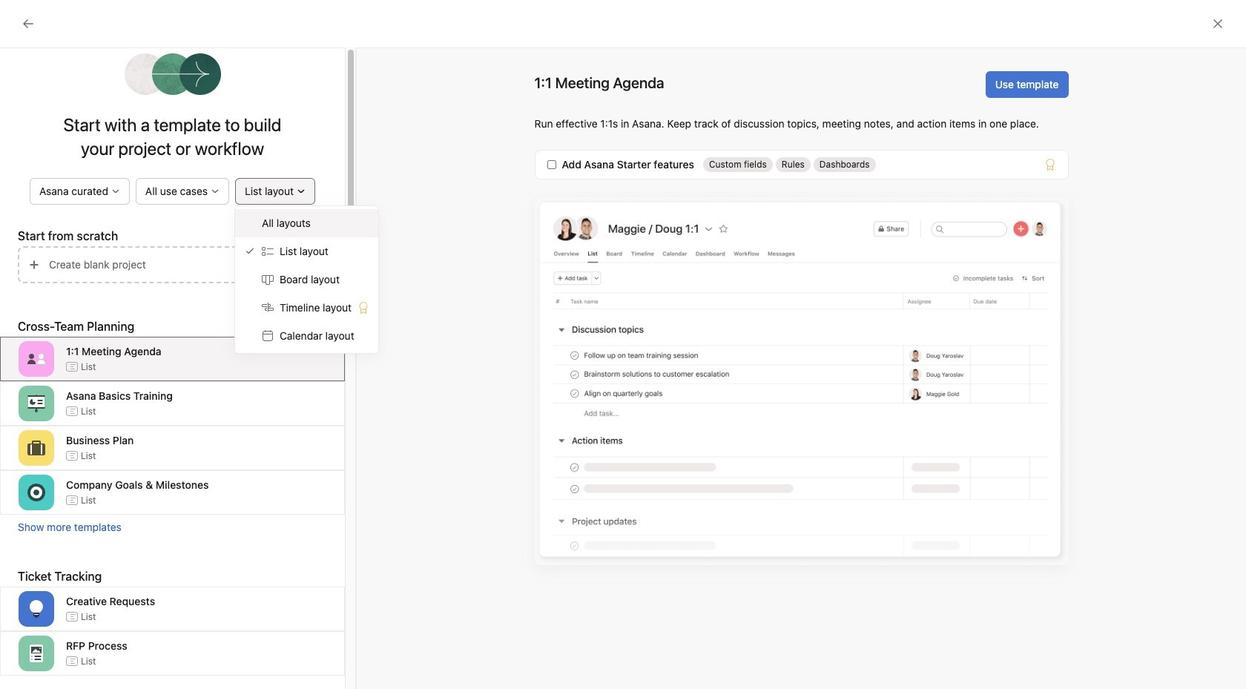 Task type: locate. For each thing, give the bounding box(es) containing it.
2 mark complete checkbox from the top
[[277, 369, 295, 387]]

1 vertical spatial mark complete checkbox
[[277, 369, 295, 387]]

None checkbox
[[547, 160, 556, 169]]

starred element
[[0, 236, 178, 313]]

0 vertical spatial mark complete image
[[277, 316, 295, 334]]

radio item
[[235, 209, 378, 237]]

1 mark complete image from the top
[[277, 316, 295, 334]]

3 mark complete checkbox from the top
[[277, 423, 295, 441]]

2 vertical spatial mark complete image
[[277, 423, 295, 441]]

mark complete image
[[277, 316, 295, 334], [277, 369, 295, 387], [277, 423, 295, 441]]

creative requests image
[[27, 600, 45, 618]]

2 vertical spatial mark complete checkbox
[[277, 423, 295, 441]]

Mark complete checkbox
[[277, 316, 295, 334]]

1 vertical spatial mark complete image
[[277, 369, 295, 387]]

list item
[[731, 257, 932, 302], [262, 338, 701, 365], [262, 365, 701, 392], [262, 392, 701, 418], [262, 445, 701, 472]]

add profile photo image
[[280, 221, 316, 257]]

0 vertical spatial mark complete checkbox
[[277, 343, 295, 360]]

Mark complete checkbox
[[277, 343, 295, 360], [277, 369, 295, 387], [277, 423, 295, 441]]

2 mark complete image from the top
[[277, 369, 295, 387]]

1:1 meeting agenda image
[[27, 350, 45, 368]]



Task type: vqa. For each thing, say whether or not it's contained in the screenshot.
MENU
no



Task type: describe. For each thing, give the bounding box(es) containing it.
mark complete image
[[277, 343, 295, 360]]

teams element
[[0, 414, 178, 467]]

go back image
[[22, 18, 34, 30]]

board image
[[746, 377, 764, 395]]

hide sidebar image
[[19, 12, 31, 24]]

business plan image
[[27, 439, 45, 457]]

3 mark complete image from the top
[[277, 423, 295, 441]]

1 mark complete checkbox from the top
[[277, 343, 295, 360]]

global element
[[0, 36, 178, 125]]

projects element
[[0, 313, 178, 414]]

asana basics training image
[[27, 395, 45, 412]]

rocket image
[[947, 270, 965, 288]]

insights element
[[0, 135, 178, 236]]

rfp process image
[[27, 645, 45, 662]]

close image
[[1212, 18, 1224, 30]]

company goals & milestones image
[[27, 484, 45, 501]]



